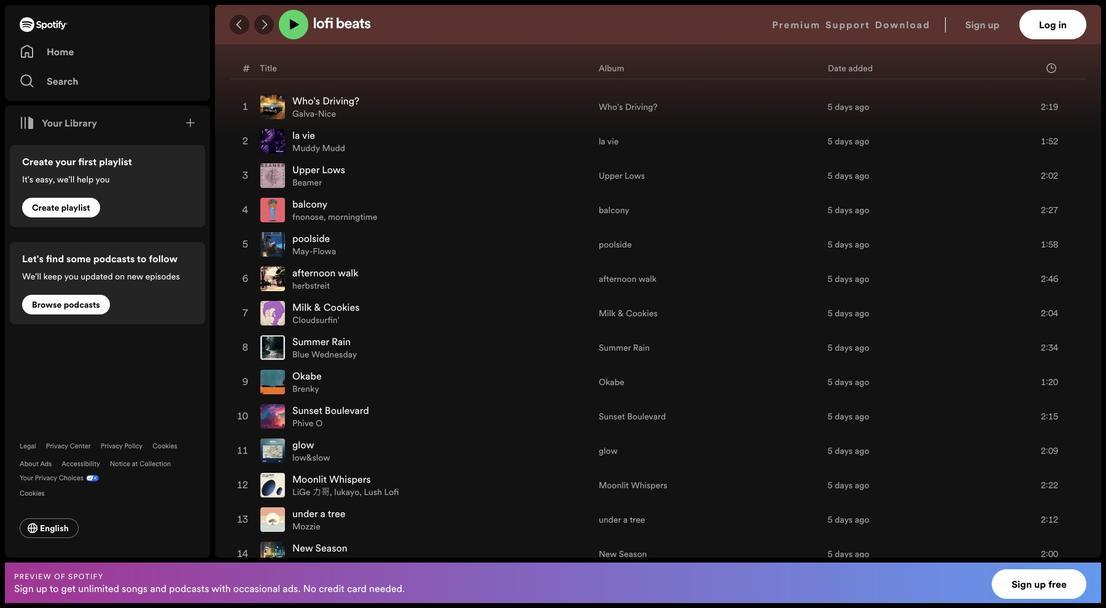 Task type: locate. For each thing, give the bounding box(es) containing it.
upper down la vie
[[599, 170, 623, 182]]

la vie
[[599, 135, 619, 147]]

rain for summer rain blue wednesday
[[332, 335, 351, 348]]

lofi
[[384, 486, 399, 498]]

new for new season
[[599, 548, 617, 560]]

under down lige on the bottom left of the page
[[292, 507, 318, 520]]

ago for sunala.
[[855, 548, 870, 560]]

3 ago from the top
[[855, 170, 870, 182]]

playlist right 'first' at the top left
[[99, 155, 132, 168]]

days for ,
[[835, 204, 853, 216]]

poolside inside poolside may-flowa
[[292, 232, 330, 245]]

under a tree link down 力哥
[[292, 507, 346, 520]]

0 horizontal spatial tree
[[328, 507, 346, 520]]

14 days from the top
[[835, 548, 853, 560]]

0 horizontal spatial up
[[36, 582, 47, 595]]

0 horizontal spatial season
[[316, 541, 348, 555]]

9 5 days ago from the top
[[828, 376, 870, 388]]

1 vertical spatial create
[[32, 202, 59, 214]]

1 vertical spatial to
[[50, 582, 59, 595]]

lofi
[[313, 17, 333, 32]]

10 5 from the top
[[828, 410, 833, 423]]

6 ago from the top
[[855, 273, 870, 285]]

1 days from the top
[[835, 101, 853, 113]]

&
[[314, 300, 321, 314], [618, 307, 624, 319]]

1 horizontal spatial driving?
[[625, 101, 658, 113]]

la
[[292, 128, 300, 142], [599, 135, 606, 147]]

ago for tree
[[855, 514, 870, 526]]

driving?
[[323, 94, 360, 108], [625, 101, 658, 113]]

and
[[150, 582, 167, 595]]

phive
[[292, 417, 314, 429]]

who's up la vie
[[599, 101, 623, 113]]

5 for galva-
[[828, 101, 833, 113]]

1 horizontal spatial balcony link
[[599, 204, 630, 216]]

whispers for moonlit whispers lige 力哥 , lukayo , lush lofi
[[329, 472, 371, 486]]

tree inside under a tree mozzie
[[328, 507, 346, 520]]

upper lows link
[[292, 163, 345, 176], [599, 170, 645, 182]]

glow link
[[292, 438, 314, 452], [599, 445, 618, 457]]

you right keep
[[64, 270, 79, 283]]

# row
[[230, 57, 1086, 79]]

milk & cookies link inside milk & cookies cell
[[292, 300, 360, 314]]

4 5 days ago from the top
[[828, 204, 870, 216]]

13 ago from the top
[[855, 514, 870, 526]]

# column header
[[243, 57, 250, 79]]

12 5 days ago from the top
[[828, 479, 870, 492]]

0 horizontal spatial afternoon
[[292, 266, 336, 280]]

8 ago from the top
[[855, 342, 870, 354]]

13 5 from the top
[[828, 514, 833, 526]]

new down mozzie "link"
[[292, 541, 313, 555]]

poolside link up afternoon walk
[[599, 238, 632, 251]]

moonlit up under a tree
[[599, 479, 629, 492]]

lows
[[322, 163, 345, 176], [625, 170, 645, 182]]

rain for summer rain
[[633, 342, 650, 354]]

privacy up notice
[[101, 442, 123, 451]]

sign up free
[[1012, 578, 1067, 591]]

boulevard for sunset boulevard phive o
[[325, 404, 369, 417]]

0 horizontal spatial your
[[20, 474, 33, 483]]

1 horizontal spatial summer
[[599, 342, 631, 354]]

privacy
[[46, 442, 68, 451], [101, 442, 123, 451], [35, 474, 57, 483]]

duration image
[[1047, 63, 1057, 73]]

create up easy, at the top left
[[22, 155, 53, 168]]

to inside preview of spotify sign up to get unlimited songs and podcasts with occasional ads. no credit card needed.
[[50, 582, 59, 595]]

okabe link down summer rain
[[599, 376, 625, 388]]

4 5 from the top
[[828, 204, 833, 216]]

5 days ago for herbstreit
[[828, 273, 870, 285]]

la vie link down galva-
[[292, 128, 315, 142]]

2 5 days ago from the top
[[828, 135, 870, 147]]

1 horizontal spatial afternoon
[[599, 273, 637, 285]]

walk inside afternoon walk herbstreit
[[338, 266, 359, 280]]

0 horizontal spatial &
[[314, 300, 321, 314]]

okabe
[[292, 369, 322, 383], [599, 376, 625, 388]]

1 horizontal spatial tree
[[630, 514, 645, 526]]

okabe brenky
[[292, 369, 322, 395]]

cookies down afternoon walk
[[626, 307, 658, 319]]

, left lukayo link
[[330, 486, 332, 498]]

cookies link up collection
[[153, 442, 177, 451]]

4 ago from the top
[[855, 204, 870, 216]]

a for under a tree mozzie
[[320, 507, 326, 520]]

new season link down mozzie "link"
[[292, 541, 348, 555]]

days for flowa
[[835, 238, 853, 251]]

card
[[347, 582, 367, 595]]

poolside may-flowa
[[292, 232, 336, 257]]

morningtime link
[[328, 211, 378, 223]]

muddy
[[292, 142, 320, 154]]

up left free
[[1035, 578, 1046, 591]]

moonlit for moonlit whispers
[[599, 479, 629, 492]]

1 horizontal spatial new season link
[[599, 548, 647, 560]]

in
[[1059, 18, 1067, 31]]

poolside down fnonose
[[292, 232, 330, 245]]

summer rain link down milk & cookies
[[599, 342, 650, 354]]

11 ago from the top
[[855, 445, 870, 457]]

download button
[[875, 10, 931, 39]]

milk & cookies
[[599, 307, 658, 319]]

under for under a tree
[[599, 514, 621, 526]]

moonlit down low&slow
[[292, 472, 327, 486]]

0 horizontal spatial rain
[[332, 335, 351, 348]]

0 horizontal spatial whispers
[[329, 472, 371, 486]]

new inside new season sunala.
[[292, 541, 313, 555]]

1 horizontal spatial la
[[599, 135, 606, 147]]

new down under a tree
[[599, 548, 617, 560]]

0 horizontal spatial okabe link
[[292, 369, 322, 383]]

you
[[95, 173, 110, 186], [64, 270, 79, 283]]

0 horizontal spatial boulevard
[[325, 404, 369, 417]]

walk for afternoon walk
[[639, 273, 657, 285]]

whispers inside moonlit whispers lige 力哥 , lukayo , lush lofi
[[329, 472, 371, 486]]

keep
[[43, 270, 62, 283]]

o
[[316, 417, 323, 429]]

who's driving? link up la vie
[[599, 101, 658, 113]]

1 horizontal spatial glow
[[599, 445, 618, 457]]

la vie muddy mudd
[[292, 128, 345, 154]]

rain inside summer rain blue wednesday
[[332, 335, 351, 348]]

10 ago from the top
[[855, 410, 870, 423]]

2 vertical spatial podcasts
[[169, 582, 209, 595]]

0 horizontal spatial cookies link
[[20, 485, 54, 499]]

balcony down upper lows
[[599, 204, 630, 216]]

it's
[[22, 173, 33, 186]]

1 horizontal spatial balcony
[[599, 204, 630, 216]]

11 5 days ago from the top
[[828, 445, 870, 457]]

sign inside preview of spotify sign up to get unlimited songs and podcasts with occasional ads. no credit card needed.
[[14, 582, 34, 595]]

walk right herbstreit
[[338, 266, 359, 280]]

0 horizontal spatial la vie link
[[292, 128, 315, 142]]

0 horizontal spatial okabe
[[292, 369, 322, 383]]

lofi beats grid
[[216, 57, 1101, 608]]

your left library on the left of the page
[[42, 116, 62, 130]]

afternoon walk herbstreit
[[292, 266, 359, 292]]

under up new season
[[599, 514, 621, 526]]

up inside sign up free button
[[1035, 578, 1046, 591]]

1 vertical spatial playlist
[[61, 202, 90, 214]]

lush lofi link
[[364, 486, 399, 498]]

privacy center link
[[46, 442, 91, 451]]

sunset for sunset boulevard
[[599, 410, 625, 423]]

okabe down blue
[[292, 369, 322, 383]]

sunset inside sunset boulevard phive o
[[292, 404, 322, 417]]

2 horizontal spatial sign
[[1012, 578, 1032, 591]]

who's up la vie muddy mudd
[[292, 94, 320, 108]]

new
[[292, 541, 313, 555], [599, 548, 617, 560]]

upper lows link down la vie
[[599, 170, 645, 182]]

upper lows link down "muddy mudd" link
[[292, 163, 345, 176]]

under a tree link up new season
[[599, 514, 645, 526]]

milk inside milk & cookies cloudsurfin'
[[292, 300, 312, 314]]

1 horizontal spatial boulevard
[[627, 410, 666, 423]]

rain down milk & cookies cloudsurfin'
[[332, 335, 351, 348]]

lows for upper lows
[[625, 170, 645, 182]]

5 for ,
[[828, 204, 833, 216]]

privacy for privacy policy
[[101, 442, 123, 451]]

cookies link down your privacy choices
[[20, 485, 54, 499]]

duration element
[[1047, 63, 1057, 73]]

cloudsurfin'
[[292, 314, 340, 326]]

8 5 days ago from the top
[[828, 342, 870, 354]]

season
[[316, 541, 348, 555], [619, 548, 647, 560]]

6 5 days ago from the top
[[828, 273, 870, 285]]

okabe for okabe
[[599, 376, 625, 388]]

5 5 days ago from the top
[[828, 238, 870, 251]]

5 days ago for blue
[[828, 342, 870, 354]]

& for milk & cookies cloudsurfin'
[[314, 300, 321, 314]]

summer rain link
[[292, 335, 351, 348], [599, 342, 650, 354]]

1 horizontal spatial okabe
[[599, 376, 625, 388]]

poolside link down fnonose
[[292, 232, 330, 245]]

1 5 days ago from the top
[[828, 101, 870, 113]]

milk & cookies link down afternoon walk
[[599, 307, 658, 319]]

glow inside glow low&slow
[[292, 438, 314, 452]]

7 5 from the top
[[828, 307, 833, 319]]

12 5 from the top
[[828, 479, 833, 492]]

flowa
[[313, 245, 336, 257]]

up for sign up free
[[1035, 578, 1046, 591]]

poolside for poolside may-flowa
[[292, 232, 330, 245]]

herbstreit
[[292, 280, 330, 292]]

12 days from the top
[[835, 479, 853, 492]]

14 5 from the top
[[828, 548, 833, 560]]

1 horizontal spatial you
[[95, 173, 110, 186]]

0 horizontal spatial milk & cookies link
[[292, 300, 360, 314]]

your down the about
[[20, 474, 33, 483]]

5 for flowa
[[828, 238, 833, 251]]

1 horizontal spatial cookies link
[[153, 442, 177, 451]]

1 horizontal spatial sunset
[[599, 410, 625, 423]]

summer
[[292, 335, 329, 348], [599, 342, 631, 354]]

who's driving? link up la vie muddy mudd
[[292, 94, 360, 108]]

0 horizontal spatial walk
[[338, 266, 359, 280]]

3 5 days ago from the top
[[828, 170, 870, 182]]

find
[[46, 252, 64, 265]]

2 days from the top
[[835, 135, 853, 147]]

driving? inside who's driving? galva-nice
[[323, 94, 360, 108]]

1 vertical spatial your
[[20, 474, 33, 483]]

5 days ago
[[828, 101, 870, 113], [828, 135, 870, 147], [828, 170, 870, 182], [828, 204, 870, 216], [828, 238, 870, 251], [828, 273, 870, 285], [828, 307, 870, 319], [828, 342, 870, 354], [828, 376, 870, 388], [828, 410, 870, 423], [828, 445, 870, 457], [828, 479, 870, 492], [828, 514, 870, 526], [828, 548, 870, 560]]

& down herbstreit link
[[314, 300, 321, 314]]

0 horizontal spatial upper
[[292, 163, 320, 176]]

2:22
[[1041, 479, 1059, 492]]

1 ago from the top
[[855, 101, 870, 113]]

2:00 cell
[[1002, 538, 1076, 571]]

0 horizontal spatial who's
[[292, 94, 320, 108]]

vie up upper lows
[[608, 135, 619, 147]]

7 5 days ago from the top
[[828, 307, 870, 319]]

balcony down "beamer" link
[[292, 197, 328, 211]]

0 horizontal spatial moonlit
[[292, 472, 327, 486]]

2:12
[[1041, 514, 1059, 526]]

about ads
[[20, 460, 52, 469]]

unlimited
[[78, 582, 119, 595]]

0 vertical spatial playlist
[[99, 155, 132, 168]]

days for tree
[[835, 514, 853, 526]]

& up summer rain
[[618, 307, 624, 319]]

ago
[[855, 101, 870, 113], [855, 135, 870, 147], [855, 170, 870, 182], [855, 204, 870, 216], [855, 238, 870, 251], [855, 273, 870, 285], [855, 307, 870, 319], [855, 342, 870, 354], [855, 376, 870, 388], [855, 410, 870, 423], [855, 445, 870, 457], [855, 479, 870, 492], [855, 514, 870, 526], [855, 548, 870, 560]]

beats
[[336, 17, 371, 32]]

you right help on the left
[[95, 173, 110, 186]]

library
[[65, 116, 97, 130]]

2 ago from the top
[[855, 135, 870, 147]]

to
[[137, 252, 147, 265], [50, 582, 59, 595]]

0 horizontal spatial la
[[292, 128, 300, 142]]

your library button
[[15, 111, 102, 135]]

la inside la vie muddy mudd
[[292, 128, 300, 142]]

0 horizontal spatial moonlit whispers link
[[292, 472, 371, 486]]

0 horizontal spatial new season link
[[292, 541, 348, 555]]

5 days ago for muddy
[[828, 135, 870, 147]]

1 horizontal spatial walk
[[639, 273, 657, 285]]

balcony link down upper lows
[[599, 204, 630, 216]]

1 horizontal spatial milk & cookies link
[[599, 307, 658, 319]]

sign inside top bar and user menu element
[[966, 18, 986, 31]]

privacy up ads
[[46, 442, 68, 451]]

0 horizontal spatial poolside link
[[292, 232, 330, 245]]

beamer link
[[292, 176, 322, 189]]

poolside
[[292, 232, 330, 245], [599, 238, 632, 251]]

walk up milk & cookies
[[639, 273, 657, 285]]

home
[[47, 45, 74, 58]]

1 horizontal spatial lows
[[625, 170, 645, 182]]

privacy down ads
[[35, 474, 57, 483]]

5 ago from the top
[[855, 238, 870, 251]]

balcony
[[292, 197, 328, 211], [599, 204, 630, 216]]

0 horizontal spatial balcony link
[[292, 197, 328, 211]]

0 horizontal spatial a
[[320, 507, 326, 520]]

summer for summer rain
[[599, 342, 631, 354]]

updated
[[81, 270, 113, 283]]

sunset boulevard phive o
[[292, 404, 369, 429]]

la down galva-
[[292, 128, 300, 142]]

summer down milk & cookies
[[599, 342, 631, 354]]

1 horizontal spatial milk
[[599, 307, 616, 319]]

lush
[[364, 486, 382, 498]]

1 horizontal spatial moonlit
[[599, 479, 629, 492]]

0 vertical spatial your
[[42, 116, 62, 130]]

get
[[61, 582, 76, 595]]

season for new season sunala.
[[316, 541, 348, 555]]

summer inside summer rain blue wednesday
[[292, 335, 329, 348]]

season down under a tree
[[619, 548, 647, 560]]

date
[[828, 62, 847, 74]]

la vie link up upper lows
[[599, 135, 619, 147]]

0 horizontal spatial balcony
[[292, 197, 328, 211]]

cookies down afternoon walk herbstreit
[[324, 300, 360, 314]]

legal link
[[20, 442, 36, 451]]

podcasts up on
[[93, 252, 135, 265]]

tree down lukayo
[[328, 507, 346, 520]]

, left morningtime link
[[324, 211, 326, 223]]

okabe inside 'cell'
[[292, 369, 322, 383]]

la vie cell
[[261, 125, 589, 158]]

3 days from the top
[[835, 170, 853, 182]]

0 horizontal spatial you
[[64, 270, 79, 283]]

summer rain link down cloudsurfin'
[[292, 335, 351, 348]]

driving? for who's driving?
[[625, 101, 658, 113]]

a up new season
[[623, 514, 628, 526]]

tree down moonlit whispers
[[630, 514, 645, 526]]

easy,
[[35, 173, 55, 186]]

a inside under a tree mozzie
[[320, 507, 326, 520]]

ads
[[40, 460, 52, 469]]

songs
[[122, 582, 148, 595]]

9 5 from the top
[[828, 376, 833, 388]]

under a tree mozzie
[[292, 507, 346, 533]]

7 days from the top
[[835, 307, 853, 319]]

you inside create your first playlist it's easy, we'll help you
[[95, 173, 110, 186]]

milk for milk & cookies cloudsurfin'
[[292, 300, 312, 314]]

new season
[[599, 548, 647, 560]]

12 ago from the top
[[855, 479, 870, 492]]

cookies
[[324, 300, 360, 314], [626, 307, 658, 319], [153, 442, 177, 451], [20, 489, 45, 498]]

sign up free button
[[992, 570, 1087, 599]]

milk
[[292, 300, 312, 314], [599, 307, 616, 319]]

walk for afternoon walk herbstreit
[[338, 266, 359, 280]]

who's for who's driving?
[[599, 101, 623, 113]]

glow down sunset boulevard at right bottom
[[599, 445, 618, 457]]

whispers for moonlit whispers
[[631, 479, 668, 492]]

11 5 from the top
[[828, 445, 833, 457]]

1 horizontal spatial to
[[137, 252, 147, 265]]

6 5 from the top
[[828, 273, 833, 285]]

afternoon walk link down flowa
[[292, 266, 359, 280]]

5 for beamer
[[828, 170, 833, 182]]

create inside create playlist button
[[32, 202, 59, 214]]

0 horizontal spatial afternoon walk link
[[292, 266, 359, 280]]

1 horizontal spatial under
[[599, 514, 621, 526]]

balcony inside balcony fnonose , morningtime
[[292, 197, 328, 211]]

7 ago from the top
[[855, 307, 870, 319]]

0 horizontal spatial sign
[[14, 582, 34, 595]]

your privacy choices
[[20, 474, 84, 483]]

glow link down "phive"
[[292, 438, 314, 452]]

0 vertical spatial create
[[22, 155, 53, 168]]

boulevard for sunset boulevard
[[627, 410, 666, 423]]

1 horizontal spatial up
[[988, 18, 1000, 31]]

playlist down help on the left
[[61, 202, 90, 214]]

1 horizontal spatial upper
[[599, 170, 623, 182]]

0 horizontal spatial vie
[[302, 128, 315, 142]]

create down easy, at the top left
[[32, 202, 59, 214]]

vie down galva-
[[302, 128, 315, 142]]

5 days ago for galva-
[[828, 101, 870, 113]]

14 5 days ago from the top
[[828, 548, 870, 560]]

0 horizontal spatial driving?
[[323, 94, 360, 108]]

about ads link
[[20, 460, 52, 469]]

milk up summer rain
[[599, 307, 616, 319]]

2:02
[[1041, 170, 1059, 182]]

0 horizontal spatial under a tree link
[[292, 507, 346, 520]]

glow link down sunset boulevard at right bottom
[[599, 445, 618, 457]]

days for muddy
[[835, 135, 853, 147]]

8 5 from the top
[[828, 342, 833, 354]]

afternoon down may-flowa link
[[292, 266, 336, 280]]

under a tree link
[[292, 507, 346, 520], [599, 514, 645, 526]]

0 horizontal spatial to
[[50, 582, 59, 595]]

upper down muddy
[[292, 163, 320, 176]]

you for some
[[64, 270, 79, 283]]

1 horizontal spatial who's driving? link
[[599, 101, 658, 113]]

10 days from the top
[[835, 410, 853, 423]]

go forward image
[[259, 20, 269, 29]]

4 days from the top
[[835, 204, 853, 216]]

summer rain blue wednesday
[[292, 335, 357, 361]]

1 horizontal spatial okabe link
[[599, 376, 625, 388]]

2 5 from the top
[[828, 135, 833, 147]]

days for blue
[[835, 342, 853, 354]]

1 horizontal spatial poolside
[[599, 238, 632, 251]]

1 horizontal spatial season
[[619, 548, 647, 560]]

5 5 from the top
[[828, 238, 833, 251]]

0 horizontal spatial ,
[[324, 211, 326, 223]]

1 horizontal spatial your
[[42, 116, 62, 130]]

season down under a tree mozzie
[[316, 541, 348, 555]]

5 for sunala.
[[828, 548, 833, 560]]

, left lush
[[360, 486, 362, 498]]

5 days ago for beamer
[[828, 170, 870, 182]]

0 vertical spatial you
[[95, 173, 110, 186]]

boulevard inside sunset boulevard phive o
[[325, 404, 369, 417]]

to left the get
[[50, 582, 59, 595]]

driving? right galva-
[[323, 94, 360, 108]]

moonlit inside moonlit whispers lige 力哥 , lukayo , lush lofi
[[292, 472, 327, 486]]

rain down milk & cookies
[[633, 342, 650, 354]]

who's inside who's driving? galva-nice
[[292, 94, 320, 108]]

ago for herbstreit
[[855, 273, 870, 285]]

up left of
[[36, 582, 47, 595]]

top bar and user menu element
[[215, 5, 1102, 44]]

tree for under a tree
[[630, 514, 645, 526]]

your inside button
[[42, 116, 62, 130]]

afternoon inside afternoon walk herbstreit
[[292, 266, 336, 280]]

0 vertical spatial cookies link
[[153, 442, 177, 451]]

la up upper lows
[[599, 135, 606, 147]]

vie inside la vie muddy mudd
[[302, 128, 315, 142]]

0 horizontal spatial playlist
[[61, 202, 90, 214]]

a down 力哥
[[320, 507, 326, 520]]

, inside balcony fnonose , morningtime
[[324, 211, 326, 223]]

podcasts
[[93, 252, 135, 265], [64, 299, 100, 311], [169, 582, 209, 595]]

a
[[320, 507, 326, 520], [623, 514, 628, 526]]

okabe down summer rain
[[599, 376, 625, 388]]

milk & cookies cell
[[261, 297, 589, 330]]

you inside the let's find some podcasts to follow we'll keep you updated on new episodes
[[64, 270, 79, 283]]

milk down herbstreit
[[292, 300, 312, 314]]

afternoon up milk & cookies
[[599, 273, 637, 285]]

milk for milk & cookies
[[599, 307, 616, 319]]

under a tree link inside cell
[[292, 507, 346, 520]]

1 horizontal spatial rain
[[633, 342, 650, 354]]

1 horizontal spatial a
[[623, 514, 628, 526]]

ago for cookies
[[855, 307, 870, 319]]

10 5 days ago from the top
[[828, 410, 870, 423]]

2 horizontal spatial up
[[1035, 578, 1046, 591]]

season inside new season sunala.
[[316, 541, 348, 555]]

download
[[875, 18, 931, 31]]

balcony link down "beamer" link
[[292, 197, 328, 211]]

0 horizontal spatial glow
[[292, 438, 314, 452]]

1 vertical spatial you
[[64, 270, 79, 283]]

1 5 from the top
[[828, 101, 833, 113]]

podcasts inside the let's find some podcasts to follow we'll keep you updated on new episodes
[[93, 252, 135, 265]]

9 days from the top
[[835, 376, 853, 388]]

up left log
[[988, 18, 1000, 31]]

summer down cloudsurfin'
[[292, 335, 329, 348]]

home link
[[20, 39, 195, 64]]

blue wednesday link
[[292, 348, 357, 361]]

of
[[54, 571, 66, 582]]

1 horizontal spatial sign
[[966, 18, 986, 31]]

1 horizontal spatial new
[[599, 548, 617, 560]]

0 vertical spatial to
[[137, 252, 147, 265]]

under inside under a tree mozzie
[[292, 507, 318, 520]]

create inside create your first playlist it's easy, we'll help you
[[22, 155, 53, 168]]

to up new in the top of the page
[[137, 252, 147, 265]]

okabe link down blue
[[292, 369, 322, 383]]

lows inside upper lows beamer
[[322, 163, 345, 176]]

preview
[[14, 571, 52, 582]]

0 horizontal spatial under
[[292, 507, 318, 520]]

1 horizontal spatial &
[[618, 307, 624, 319]]

0 horizontal spatial summer rain link
[[292, 335, 351, 348]]

13 5 days ago from the top
[[828, 514, 870, 526]]

podcasts right and
[[169, 582, 209, 595]]

6 days from the top
[[835, 273, 853, 285]]

milk & cookies link down herbstreit link
[[292, 300, 360, 314]]

0 horizontal spatial summer
[[292, 335, 329, 348]]

up inside the sign up button
[[988, 18, 1000, 31]]

glow down "phive"
[[292, 438, 314, 452]]

season for new season
[[619, 548, 647, 560]]

13 days from the top
[[835, 514, 853, 526]]

okabe cell
[[261, 366, 589, 399]]

3 5 from the top
[[828, 170, 833, 182]]

date added
[[828, 62, 873, 74]]

vie for la vie
[[608, 135, 619, 147]]

0 horizontal spatial upper lows link
[[292, 163, 345, 176]]

afternoon walk link up milk & cookies
[[599, 273, 657, 285]]

0 horizontal spatial new
[[292, 541, 313, 555]]

driving? down # row
[[625, 101, 658, 113]]

0 horizontal spatial milk
[[292, 300, 312, 314]]

& inside milk & cookies cloudsurfin'
[[314, 300, 321, 314]]

5 days from the top
[[835, 238, 853, 251]]

poolside up afternoon walk
[[599, 238, 632, 251]]

14 ago from the top
[[855, 548, 870, 560]]

new season link down under a tree
[[599, 548, 647, 560]]

okabe link
[[292, 369, 322, 383], [599, 376, 625, 388]]

1 horizontal spatial playlist
[[99, 155, 132, 168]]

8 days from the top
[[835, 342, 853, 354]]

upper inside upper lows beamer
[[292, 163, 320, 176]]

podcasts down the updated
[[64, 299, 100, 311]]

moonlit whispers
[[599, 479, 668, 492]]

1 horizontal spatial vie
[[608, 135, 619, 147]]



Task type: describe. For each thing, give the bounding box(es) containing it.
glow link inside cell
[[292, 438, 314, 452]]

up for sign up
[[988, 18, 1000, 31]]

up inside preview of spotify sign up to get unlimited songs and podcasts with occasional ads. no credit card needed.
[[36, 582, 47, 595]]

help
[[77, 173, 94, 186]]

collection
[[140, 460, 171, 469]]

some
[[66, 252, 91, 265]]

0 horizontal spatial sunset boulevard link
[[292, 404, 369, 417]]

summer rain cell
[[261, 331, 589, 364]]

your for your library
[[42, 116, 62, 130]]

sign for sign up free
[[1012, 578, 1032, 591]]

create for playlist
[[32, 202, 59, 214]]

glow cell
[[261, 434, 589, 468]]

afternoon for afternoon walk
[[599, 273, 637, 285]]

1 horizontal spatial summer rain link
[[599, 342, 650, 354]]

ago for blue
[[855, 342, 870, 354]]

ago for lige
[[855, 479, 870, 492]]

who's driving? cell
[[261, 90, 589, 123]]

days for sunala.
[[835, 548, 853, 560]]

tree for under a tree mozzie
[[328, 507, 346, 520]]

2:15
[[1041, 410, 1059, 423]]

lige 力哥 link
[[292, 486, 330, 498]]

5 for herbstreit
[[828, 273, 833, 285]]

create your first playlist it's easy, we'll help you
[[22, 155, 132, 186]]

podcasts inside preview of spotify sign up to get unlimited songs and podcasts with occasional ads. no credit card needed.
[[169, 582, 209, 595]]

1 horizontal spatial under a tree link
[[599, 514, 645, 526]]

upper for upper lows beamer
[[292, 163, 320, 176]]

1 horizontal spatial glow link
[[599, 445, 618, 457]]

about
[[20, 460, 39, 469]]

we'll
[[57, 173, 75, 186]]

notice at collection link
[[110, 460, 171, 469]]

california consumer privacy act (ccpa) opt-out icon image
[[84, 474, 99, 485]]

english
[[40, 522, 69, 535]]

who's driving?
[[599, 101, 658, 113]]

days for beamer
[[835, 170, 853, 182]]

english button
[[20, 519, 79, 538]]

playlist inside button
[[61, 202, 90, 214]]

summer for summer rain blue wednesday
[[292, 335, 329, 348]]

lows for upper lows beamer
[[322, 163, 345, 176]]

free
[[1049, 578, 1067, 591]]

search link
[[20, 69, 195, 93]]

1 vertical spatial cookies link
[[20, 485, 54, 499]]

you for first
[[95, 173, 110, 186]]

lukayo
[[334, 486, 360, 498]]

accessibility link
[[62, 460, 100, 469]]

beamer
[[292, 176, 322, 189]]

ago for flowa
[[855, 238, 870, 251]]

added
[[849, 62, 873, 74]]

2 horizontal spatial ,
[[360, 486, 362, 498]]

days for cookies
[[835, 307, 853, 319]]

support
[[826, 18, 870, 31]]

browse
[[32, 299, 62, 311]]

days for herbstreit
[[835, 273, 853, 285]]

let's find some podcasts to follow we'll keep you updated on new episodes
[[22, 252, 180, 283]]

ago for muddy
[[855, 135, 870, 147]]

9 ago from the top
[[855, 376, 870, 388]]

privacy policy link
[[101, 442, 143, 451]]

lige
[[292, 486, 311, 498]]

a for under a tree
[[623, 514, 628, 526]]

log in
[[1039, 18, 1067, 31]]

upper for upper lows
[[599, 170, 623, 182]]

5 days ago for cookies
[[828, 307, 870, 319]]

1 horizontal spatial poolside link
[[599, 238, 632, 251]]

create playlist button
[[22, 198, 100, 218]]

afternoon walk cell
[[261, 262, 589, 296]]

11 days from the top
[[835, 445, 853, 457]]

ago for beamer
[[855, 170, 870, 182]]

1 horizontal spatial moonlit whispers link
[[599, 479, 668, 492]]

summer rain link inside cell
[[292, 335, 351, 348]]

la for la vie muddy mudd
[[292, 128, 300, 142]]

your privacy choices button
[[20, 474, 84, 483]]

new season link inside new season cell
[[292, 541, 348, 555]]

okabe for okabe brenky
[[292, 369, 322, 383]]

glow for glow low&slow
[[292, 438, 314, 452]]

playlist inside create your first playlist it's easy, we'll help you
[[99, 155, 132, 168]]

#
[[243, 61, 250, 75]]

glow low&slow
[[292, 438, 330, 464]]

ago for ,
[[855, 204, 870, 216]]

your library
[[42, 116, 97, 130]]

5 days ago for tree
[[828, 514, 870, 526]]

browse podcasts link
[[22, 295, 110, 315]]

1 horizontal spatial sunset boulevard link
[[599, 410, 666, 423]]

moonlit whispers cell
[[261, 469, 589, 502]]

2:04
[[1041, 307, 1059, 319]]

who's for who's driving? galva-nice
[[292, 94, 320, 108]]

1 horizontal spatial upper lows link
[[599, 170, 645, 182]]

moonlit whispers lige 力哥 , lukayo , lush lofi
[[292, 472, 399, 498]]

go back image
[[235, 20, 245, 29]]

cookies down your privacy choices
[[20, 489, 45, 498]]

sign for sign up
[[966, 18, 986, 31]]

mudd
[[322, 142, 345, 154]]

cookies inside milk & cookies cloudsurfin'
[[324, 300, 360, 314]]

balcony for balcony
[[599, 204, 630, 216]]

choices
[[59, 474, 84, 483]]

who's driving? galva-nice
[[292, 94, 360, 120]]

vie for la vie muddy mudd
[[302, 128, 315, 142]]

balcony for balcony fnonose , morningtime
[[292, 197, 328, 211]]

afternoon for afternoon walk herbstreit
[[292, 266, 336, 280]]

days for lige
[[835, 479, 853, 492]]

sunset boulevard
[[599, 410, 666, 423]]

support button
[[826, 10, 870, 39]]

accessibility
[[62, 460, 100, 469]]

under for under a tree mozzie
[[292, 507, 318, 520]]

2:19 cell
[[1002, 90, 1076, 123]]

cookies up collection
[[153, 442, 177, 451]]

lofi beats
[[313, 17, 371, 32]]

new
[[127, 270, 143, 283]]

sunset boulevard cell
[[261, 400, 589, 433]]

at
[[132, 460, 138, 469]]

driving? for who's driving? galva-nice
[[323, 94, 360, 108]]

poolside for poolside
[[599, 238, 632, 251]]

fnonose link
[[292, 211, 324, 223]]

5 for tree
[[828, 514, 833, 526]]

1 vertical spatial podcasts
[[64, 299, 100, 311]]

first
[[78, 155, 97, 168]]

privacy for privacy center
[[46, 442, 68, 451]]

privacy center
[[46, 442, 91, 451]]

5 for lige
[[828, 479, 833, 492]]

ago for phive
[[855, 410, 870, 423]]

ago for galva-
[[855, 101, 870, 113]]

your for your privacy choices
[[20, 474, 33, 483]]

muddy mudd link
[[292, 142, 345, 154]]

under a tree
[[599, 514, 645, 526]]

low&slow
[[292, 452, 330, 464]]

力哥
[[313, 486, 330, 498]]

upper lows cell
[[261, 159, 589, 192]]

1 horizontal spatial ,
[[330, 486, 332, 498]]

balcony cell
[[261, 194, 589, 227]]

days for galva-
[[835, 101, 853, 113]]

episodes
[[145, 270, 180, 283]]

2:27
[[1041, 204, 1059, 216]]

fnonose
[[292, 211, 324, 223]]

days for phive
[[835, 410, 853, 423]]

log in button
[[1020, 10, 1087, 39]]

afternoon walk
[[599, 273, 657, 285]]

& for milk & cookies
[[618, 307, 624, 319]]

spotify
[[68, 571, 104, 582]]

premium support download
[[772, 18, 931, 31]]

album
[[599, 62, 624, 74]]

mozzie link
[[292, 520, 321, 533]]

nice
[[318, 108, 336, 120]]

create playlist
[[32, 202, 90, 214]]

cloudsurfin' link
[[292, 314, 340, 326]]

create for your
[[22, 155, 53, 168]]

lukayo link
[[334, 486, 360, 498]]

browse podcasts
[[32, 299, 100, 311]]

mozzie
[[292, 520, 321, 533]]

5 for muddy
[[828, 135, 833, 147]]

to inside the let's find some podcasts to follow we'll keep you updated on new episodes
[[137, 252, 147, 265]]

glow for glow
[[599, 445, 618, 457]]

5 for phive
[[828, 410, 833, 423]]

privacy policy
[[101, 442, 143, 451]]

sunala. link
[[292, 555, 319, 567]]

needed.
[[369, 582, 405, 595]]

moonlit for moonlit whispers lige 力哥 , lukayo , lush lofi
[[292, 472, 327, 486]]

new for new season sunala.
[[292, 541, 313, 555]]

5 days ago for ,
[[828, 204, 870, 216]]

la for la vie
[[599, 135, 606, 147]]

wednesday
[[311, 348, 357, 361]]

main element
[[5, 5, 210, 558]]

spotify image
[[20, 17, 68, 32]]

policy
[[124, 442, 143, 451]]

5 for cookies
[[828, 307, 833, 319]]

5 for blue
[[828, 342, 833, 354]]

new season cell
[[261, 538, 589, 571]]

5 days ago for flowa
[[828, 238, 870, 251]]

5 days ago for sunala.
[[828, 548, 870, 560]]

1 horizontal spatial la vie link
[[599, 135, 619, 147]]

sunset for sunset boulevard phive o
[[292, 404, 322, 417]]

balcony fnonose , morningtime
[[292, 197, 378, 223]]

may-flowa link
[[292, 245, 336, 257]]

1 horizontal spatial afternoon walk link
[[599, 273, 657, 285]]

notice
[[110, 460, 130, 469]]

5 days ago for lige
[[828, 479, 870, 492]]

sign up button
[[961, 10, 1020, 39]]

ads.
[[283, 582, 301, 595]]

poolside cell
[[261, 228, 589, 261]]

we'll
[[22, 270, 41, 283]]

brenky
[[292, 383, 319, 395]]

under a tree cell
[[261, 503, 589, 536]]

0 horizontal spatial who's driving? link
[[292, 94, 360, 108]]

5 days ago for phive
[[828, 410, 870, 423]]

center
[[70, 442, 91, 451]]



Task type: vqa. For each thing, say whether or not it's contained in the screenshot.


